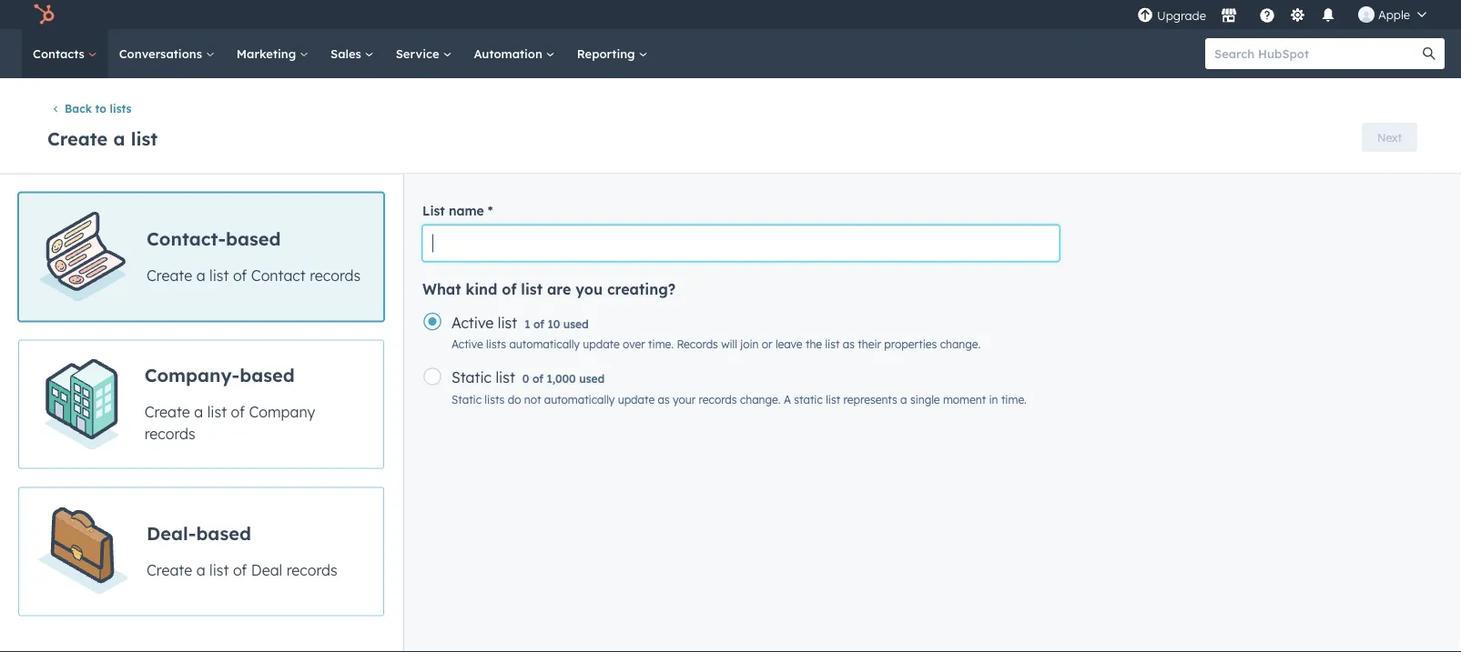 Task type: describe. For each thing, give the bounding box(es) containing it.
0 vertical spatial as
[[843, 338, 855, 351]]

back to lists
[[65, 102, 131, 115]]

over
[[623, 338, 645, 351]]

deal-
[[147, 522, 196, 545]]

1 vertical spatial time.
[[1001, 393, 1027, 406]]

of for contact
[[233, 267, 247, 285]]

or
[[762, 338, 773, 351]]

company
[[249, 403, 315, 421]]

create a list of contact records
[[147, 267, 361, 285]]

search button
[[1414, 38, 1445, 69]]

deal-based
[[147, 522, 251, 545]]

help button
[[1252, 0, 1283, 29]]

0 vertical spatial time.
[[648, 338, 674, 351]]

company-based
[[144, 364, 295, 387]]

their
[[858, 338, 881, 351]]

hubspot link
[[22, 4, 68, 25]]

contacts
[[33, 46, 88, 61]]

0 horizontal spatial change.
[[740, 393, 781, 406]]

create for create a list of company records
[[144, 403, 190, 421]]

contact-
[[147, 227, 226, 250]]

of for 10
[[533, 317, 544, 331]]

active list 1 of 10 used
[[452, 313, 589, 332]]

used for active list
[[563, 317, 589, 331]]

back to lists link
[[51, 102, 131, 115]]

not
[[524, 393, 541, 406]]

list
[[422, 202, 445, 218]]

upgrade
[[1157, 8, 1206, 23]]

sales
[[331, 46, 365, 61]]

1,000
[[547, 372, 576, 386]]

list right static in the bottom of the page
[[826, 393, 840, 406]]

name
[[449, 202, 484, 218]]

records for contact-based
[[310, 267, 361, 285]]

list inside create a list of company records
[[207, 403, 227, 421]]

create a list
[[47, 127, 158, 150]]

list name
[[422, 202, 484, 218]]

help image
[[1259, 8, 1275, 25]]

the
[[806, 338, 822, 351]]

create for create a list of contact records
[[147, 267, 192, 285]]

next
[[1377, 131, 1402, 144]]

properties
[[884, 338, 937, 351]]

service
[[396, 46, 443, 61]]

1 vertical spatial update
[[618, 393, 655, 406]]

sales link
[[320, 29, 385, 78]]

settings image
[[1290, 8, 1306, 24]]

contact
[[251, 267, 306, 285]]

bob builder image
[[1358, 6, 1375, 23]]

records for deal-based
[[287, 562, 337, 580]]

of for deal
[[233, 562, 247, 580]]

next button
[[1362, 123, 1418, 152]]

what
[[422, 280, 461, 298]]

1
[[525, 317, 530, 331]]

you
[[576, 280, 603, 298]]

join
[[740, 338, 759, 351]]

will
[[721, 338, 737, 351]]

a for create a list of contact records
[[196, 267, 205, 285]]

static list 0 of 1,000 used
[[452, 369, 605, 387]]

1 vertical spatial as
[[658, 393, 670, 406]]

single
[[910, 393, 940, 406]]

are
[[547, 280, 571, 298]]

deal
[[251, 562, 282, 580]]

lists for static
[[485, 393, 505, 406]]

static
[[794, 393, 823, 406]]

0 vertical spatial lists
[[110, 102, 131, 115]]

apple
[[1378, 7, 1410, 22]]

list left are
[[521, 280, 543, 298]]

kind
[[466, 280, 497, 298]]

contact-based
[[147, 227, 281, 250]]

create a list of company records
[[144, 403, 315, 443]]

records right your
[[699, 393, 737, 406]]

moment
[[943, 393, 986, 406]]

records for company-based
[[144, 425, 195, 443]]

0 vertical spatial update
[[583, 338, 620, 351]]

automation
[[474, 46, 546, 61]]



Task type: vqa. For each thing, say whether or not it's contained in the screenshot.
Close image
no



Task type: locate. For each thing, give the bounding box(es) containing it.
as left their
[[843, 338, 855, 351]]

records
[[310, 267, 361, 285], [699, 393, 737, 406], [144, 425, 195, 443], [287, 562, 337, 580]]

0 vertical spatial automatically
[[509, 338, 580, 351]]

records down 'company-'
[[144, 425, 195, 443]]

notifications image
[[1320, 8, 1336, 25]]

a
[[784, 393, 791, 406]]

change.
[[940, 338, 981, 351], [740, 393, 781, 406]]

create inside banner
[[47, 127, 108, 150]]

records right deal
[[287, 562, 337, 580]]

1 vertical spatial used
[[579, 372, 605, 386]]

apple button
[[1347, 0, 1438, 29]]

create
[[47, 127, 108, 150], [147, 267, 192, 285], [144, 403, 190, 421], [147, 562, 192, 580]]

reporting link
[[566, 29, 659, 78]]

list left 0
[[496, 369, 515, 387]]

lists down active list 1 of 10 used on the left of page
[[486, 338, 506, 351]]

used for static list
[[579, 372, 605, 386]]

create a list banner
[[44, 117, 1418, 155]]

create a list of deal records
[[147, 562, 337, 580]]

lists
[[110, 102, 131, 115], [486, 338, 506, 351], [485, 393, 505, 406]]

of right the kind
[[502, 280, 517, 298]]

what kind of list are you creating?
[[422, 280, 676, 298]]

static for list
[[452, 369, 492, 387]]

create down contact-
[[147, 267, 192, 285]]

a for create a list
[[113, 127, 125, 150]]

your
[[673, 393, 696, 406]]

used inside static list 0 of 1,000 used
[[579, 372, 605, 386]]

based up the create a list of contact records at top left
[[226, 227, 281, 250]]

list down company-based
[[207, 403, 227, 421]]

represents
[[844, 393, 897, 406]]

0 vertical spatial based
[[226, 227, 281, 250]]

a left single
[[900, 393, 907, 406]]

1 vertical spatial based
[[240, 364, 295, 387]]

of for company
[[231, 403, 245, 421]]

Search HubSpot search field
[[1205, 38, 1428, 69]]

time. right over
[[648, 338, 674, 351]]

10
[[548, 317, 560, 331]]

a down deal-based
[[196, 562, 205, 580]]

change. left a
[[740, 393, 781, 406]]

2 static from the top
[[452, 393, 482, 406]]

1 active from the top
[[452, 313, 494, 332]]

list down back to lists on the top of the page
[[131, 127, 158, 150]]

hubspot image
[[33, 4, 55, 25]]

1 vertical spatial lists
[[486, 338, 506, 351]]

None checkbox
[[18, 340, 384, 469]]

contacts link
[[22, 29, 108, 78]]

records inside create a list of company records
[[144, 425, 195, 443]]

1 horizontal spatial time.
[[1001, 393, 1027, 406]]

create for create a list of deal records
[[147, 562, 192, 580]]

as
[[843, 338, 855, 351], [658, 393, 670, 406]]

a for create a list of deal records
[[196, 562, 205, 580]]

of left contact
[[233, 267, 247, 285]]

2 vertical spatial based
[[196, 522, 251, 545]]

active down active list 1 of 10 used on the left of page
[[452, 338, 483, 351]]

automatically down 10
[[509, 338, 580, 351]]

service link
[[385, 29, 463, 78]]

in
[[989, 393, 998, 406]]

of right '1'
[[533, 317, 544, 331]]

of left deal
[[233, 562, 247, 580]]

a down back to lists on the top of the page
[[113, 127, 125, 150]]

used
[[563, 317, 589, 331], [579, 372, 605, 386]]

a for create a list of company records
[[194, 403, 203, 421]]

1 horizontal spatial as
[[843, 338, 855, 351]]

marketplaces image
[[1221, 8, 1237, 25]]

active
[[452, 313, 494, 332], [452, 338, 483, 351]]

List name text field
[[422, 225, 1060, 262]]

time.
[[648, 338, 674, 351], [1001, 393, 1027, 406]]

based
[[226, 227, 281, 250], [240, 364, 295, 387], [196, 522, 251, 545]]

leave
[[776, 338, 803, 351]]

of inside create a list of company records
[[231, 403, 245, 421]]

back
[[65, 102, 92, 115]]

a down 'company-'
[[194, 403, 203, 421]]

0 vertical spatial active
[[452, 313, 494, 332]]

records
[[677, 338, 718, 351]]

static left 0
[[452, 369, 492, 387]]

static
[[452, 369, 492, 387], [452, 393, 482, 406]]

active down the kind
[[452, 313, 494, 332]]

search image
[[1423, 47, 1436, 60]]

creating?
[[607, 280, 676, 298]]

of inside static list 0 of 1,000 used
[[533, 372, 543, 386]]

do
[[508, 393, 521, 406]]

1 vertical spatial active
[[452, 338, 483, 351]]

a inside create a list of company records
[[194, 403, 203, 421]]

automatically
[[509, 338, 580, 351], [544, 393, 615, 406]]

settings link
[[1286, 5, 1309, 24]]

active for list
[[452, 313, 494, 332]]

1 vertical spatial automatically
[[544, 393, 615, 406]]

lists right to
[[110, 102, 131, 115]]

0
[[522, 372, 529, 386]]

a
[[113, 127, 125, 150], [196, 267, 205, 285], [900, 393, 907, 406], [194, 403, 203, 421], [196, 562, 205, 580]]

a inside banner
[[113, 127, 125, 150]]

automation link
[[463, 29, 566, 78]]

create down deal-
[[147, 562, 192, 580]]

list down deal-based
[[209, 562, 229, 580]]

records right contact
[[310, 267, 361, 285]]

1 vertical spatial static
[[452, 393, 482, 406]]

list inside banner
[[131, 127, 158, 150]]

marketplaces button
[[1210, 0, 1248, 29]]

0 horizontal spatial time.
[[648, 338, 674, 351]]

create for create a list
[[47, 127, 108, 150]]

of down company-based
[[231, 403, 245, 421]]

list down contact-based
[[209, 267, 229, 285]]

lists left do on the bottom left
[[485, 393, 505, 406]]

0 horizontal spatial as
[[658, 393, 670, 406]]

company-
[[144, 364, 240, 387]]

create down 'company-'
[[144, 403, 190, 421]]

2 vertical spatial lists
[[485, 393, 505, 406]]

None checkbox
[[18, 192, 384, 322], [18, 487, 384, 617], [18, 192, 384, 322], [18, 487, 384, 617]]

based up create a list of deal records
[[196, 522, 251, 545]]

conversations
[[119, 46, 206, 61]]

used right 1,000
[[579, 372, 605, 386]]

create inside create a list of company records
[[144, 403, 190, 421]]

to
[[95, 102, 106, 115]]

based for company-
[[240, 364, 295, 387]]

0 vertical spatial change.
[[940, 338, 981, 351]]

marketing link
[[226, 29, 320, 78]]

lists for active
[[486, 338, 506, 351]]

1 static from the top
[[452, 369, 492, 387]]

2 active from the top
[[452, 338, 483, 351]]

menu
[[1135, 0, 1439, 29]]

0 vertical spatial static
[[452, 369, 492, 387]]

update left your
[[618, 393, 655, 406]]

update left over
[[583, 338, 620, 351]]

based up company
[[240, 364, 295, 387]]

menu containing apple
[[1135, 0, 1439, 29]]

upgrade image
[[1137, 8, 1153, 24]]

active for lists
[[452, 338, 483, 351]]

none checkbox containing company-based
[[18, 340, 384, 469]]

list left '1'
[[498, 313, 517, 332]]

based for contact-
[[226, 227, 281, 250]]

marketing
[[237, 46, 300, 61]]

of
[[233, 267, 247, 285], [502, 280, 517, 298], [533, 317, 544, 331], [533, 372, 543, 386], [231, 403, 245, 421], [233, 562, 247, 580]]

static left do on the bottom left
[[452, 393, 482, 406]]

conversations link
[[108, 29, 226, 78]]

0 vertical spatial used
[[563, 317, 589, 331]]

1 horizontal spatial change.
[[940, 338, 981, 351]]

create down back
[[47, 127, 108, 150]]

static for lists
[[452, 393, 482, 406]]

based for deal-
[[196, 522, 251, 545]]

update
[[583, 338, 620, 351], [618, 393, 655, 406]]

a down contact-based
[[196, 267, 205, 285]]

used inside active list 1 of 10 used
[[563, 317, 589, 331]]

of for 1,000
[[533, 372, 543, 386]]

time. right in
[[1001, 393, 1027, 406]]

used right 10
[[563, 317, 589, 331]]

of right 0
[[533, 372, 543, 386]]

as left your
[[658, 393, 670, 406]]

1 vertical spatial change.
[[740, 393, 781, 406]]

of inside active list 1 of 10 used
[[533, 317, 544, 331]]

active lists automatically update over time. records will join or leave the list as their properties change.
[[452, 338, 981, 351]]

notifications button
[[1313, 0, 1344, 29]]

static lists do not automatically update as your records change. a static list represents a single moment in time.
[[452, 393, 1027, 406]]

reporting
[[577, 46, 639, 61]]

automatically down 1,000
[[544, 393, 615, 406]]

change. right properties
[[940, 338, 981, 351]]

list
[[131, 127, 158, 150], [209, 267, 229, 285], [521, 280, 543, 298], [498, 313, 517, 332], [825, 338, 840, 351], [496, 369, 515, 387], [826, 393, 840, 406], [207, 403, 227, 421], [209, 562, 229, 580]]

list right the
[[825, 338, 840, 351]]



